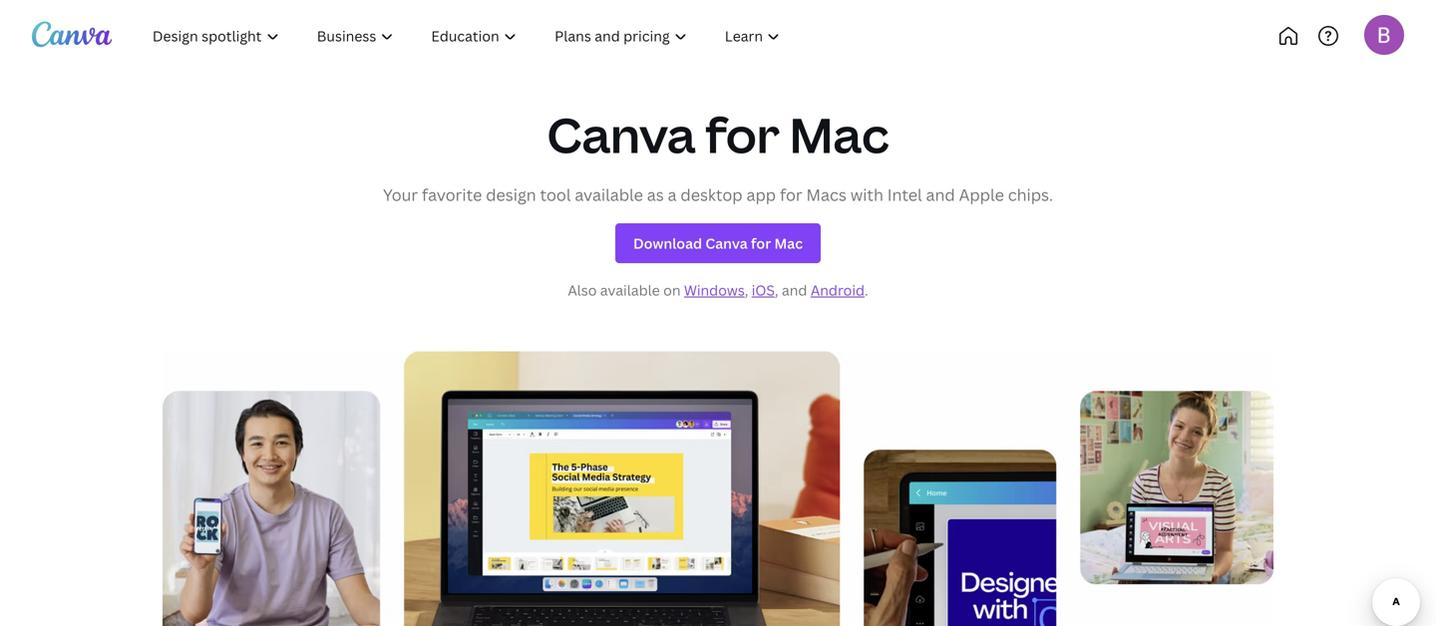 Task type: describe. For each thing, give the bounding box(es) containing it.
1 vertical spatial available
[[600, 281, 660, 300]]

canva for mac
[[547, 102, 889, 167]]

your
[[383, 184, 418, 205]]

on
[[663, 281, 681, 300]]

ios
[[752, 281, 775, 300]]

with
[[851, 184, 884, 205]]

ios link
[[752, 281, 775, 300]]

android
[[811, 281, 865, 300]]

top level navigation element
[[136, 16, 865, 56]]

2 , from the left
[[775, 281, 779, 300]]

intel
[[888, 184, 922, 205]]

a
[[668, 184, 677, 205]]

favorite
[[422, 184, 482, 205]]

0 vertical spatial and
[[926, 184, 955, 205]]



Task type: locate. For each thing, give the bounding box(es) containing it.
available left as
[[575, 184, 643, 205]]

chips.
[[1008, 184, 1053, 205]]

canva desktop app for mac image
[[163, 351, 1274, 626]]

available left on
[[600, 281, 660, 300]]

0 vertical spatial available
[[575, 184, 643, 205]]

1 horizontal spatial and
[[926, 184, 955, 205]]

and right the ios link
[[782, 281, 807, 300]]

windows link
[[684, 281, 745, 300]]

for right app
[[780, 184, 803, 205]]

1 vertical spatial and
[[782, 281, 807, 300]]

macs
[[807, 184, 847, 205]]

mac
[[790, 102, 889, 167]]

canva
[[547, 102, 696, 167]]

app
[[747, 184, 776, 205]]

also available on windows , ios , and android .
[[568, 281, 868, 300]]

desktop
[[681, 184, 743, 205]]

1 , from the left
[[745, 281, 748, 300]]

.
[[865, 281, 868, 300]]

and right intel
[[926, 184, 955, 205]]

1 vertical spatial for
[[780, 184, 803, 205]]

, left the ios link
[[745, 281, 748, 300]]

android link
[[811, 281, 865, 300]]

and
[[926, 184, 955, 205], [782, 281, 807, 300]]

as
[[647, 184, 664, 205]]

0 horizontal spatial and
[[782, 281, 807, 300]]

0 vertical spatial for
[[706, 102, 780, 167]]

for
[[706, 102, 780, 167], [780, 184, 803, 205]]

for up app
[[706, 102, 780, 167]]

, left the android
[[775, 281, 779, 300]]

,
[[745, 281, 748, 300], [775, 281, 779, 300]]

1 horizontal spatial ,
[[775, 281, 779, 300]]

windows
[[684, 281, 745, 300]]

also
[[568, 281, 597, 300]]

0 horizontal spatial ,
[[745, 281, 748, 300]]

your favorite design tool available as a desktop app for macs with intel and apple chips.
[[383, 184, 1053, 205]]

tool
[[540, 184, 571, 205]]

apple
[[959, 184, 1004, 205]]

design
[[486, 184, 536, 205]]

available
[[575, 184, 643, 205], [600, 281, 660, 300]]



Task type: vqa. For each thing, say whether or not it's contained in the screenshot.
Edit photo at the left top of the page
no



